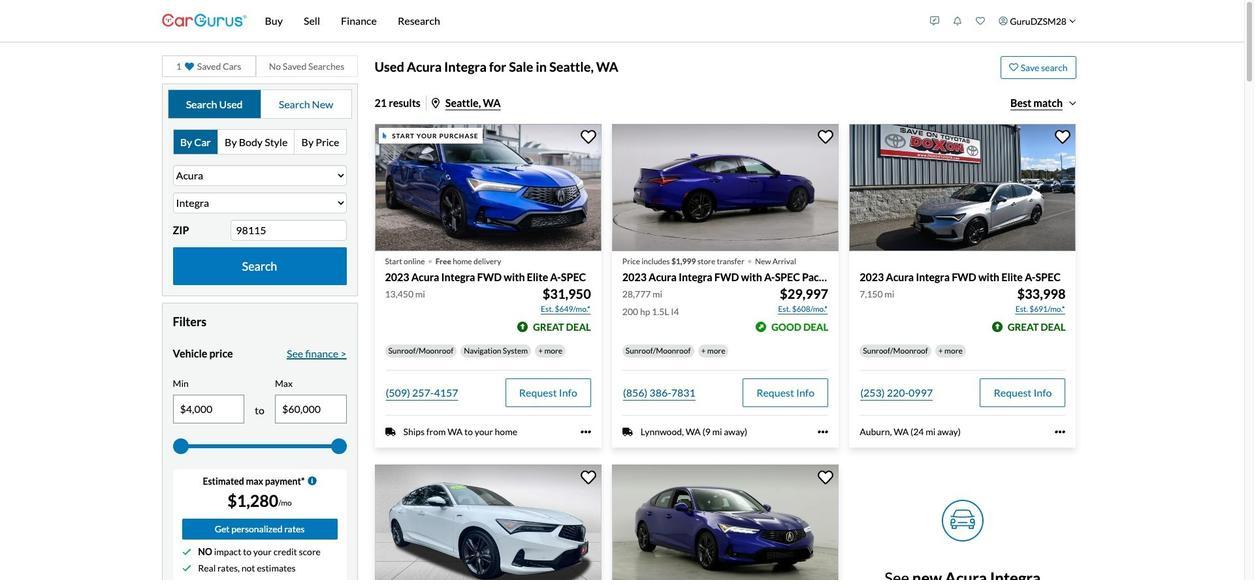 Task type: vqa. For each thing, say whether or not it's contained in the screenshot.
add a car review icon
yes



Task type: locate. For each thing, give the bounding box(es) containing it.
1 horizontal spatial truck image
[[622, 427, 633, 437]]

ellipsis h image for blue 2023 acura integra fwd with elite a-spec sedan  6-speed manual image
[[581, 427, 591, 438]]

tab
[[168, 90, 261, 118], [261, 90, 351, 118], [173, 130, 218, 154], [218, 130, 295, 154], [295, 130, 346, 154]]

menu
[[923, 3, 1083, 39]]

ellipsis h image for silver 2023 acura integra fwd with elite a-spec sedan  7-speed cvt image
[[1055, 427, 1066, 438]]

blue 2023 acura integra fwd with technology and a-spec package sedan front-wheel drive automatic image
[[612, 465, 839, 581]]

map marker alt image
[[432, 98, 439, 108]]

ellipsis h image
[[818, 427, 828, 438]]

1 truck image from the left
[[385, 427, 395, 437]]

1 ellipsis h image from the left
[[581, 427, 591, 438]]

None text field
[[173, 395, 244, 423]]

user icon image
[[998, 16, 1008, 25]]

ellipsis h image
[[581, 427, 591, 438], [1055, 427, 1066, 438]]

blue 2023 acura integra fwd with a-spec package sedan front-wheel drive automatic image
[[612, 124, 839, 251]]

None text field
[[276, 395, 346, 423]]

info circle image
[[307, 477, 316, 486]]

check image
[[182, 564, 191, 573]]

2 ellipsis h image from the left
[[1055, 427, 1066, 438]]

chevron down image
[[1069, 17, 1076, 24]]

silver 2023 acura integra fwd with elite a-spec sedan  7-speed cvt image
[[849, 124, 1076, 251]]

minimum slider
[[173, 439, 188, 454]]

0 horizontal spatial truck image
[[385, 427, 395, 437]]

1 horizontal spatial ellipsis h image
[[1055, 427, 1066, 438]]

truck image
[[385, 427, 395, 437], [622, 427, 633, 437]]

tab list
[[168, 89, 352, 119], [173, 129, 346, 155]]

menu bar
[[247, 0, 923, 42]]

None telephone field
[[231, 220, 346, 241]]

open notifications image
[[953, 16, 962, 25]]

menu item
[[992, 3, 1083, 39]]

saved cars image
[[976, 16, 985, 25]]

0 horizontal spatial ellipsis h image
[[581, 427, 591, 438]]

add a car review image
[[930, 16, 939, 25]]

2 truck image from the left
[[622, 427, 633, 437]]



Task type: describe. For each thing, give the bounding box(es) containing it.
1 vertical spatial tab list
[[173, 129, 346, 155]]

truck image for blue 2023 acura integra fwd with a-spec package sedan front-wheel drive automatic image
[[622, 427, 633, 437]]

heart image
[[185, 62, 194, 71]]

mouse pointer image
[[383, 133, 387, 139]]

platinum white pearl 2023 acura integra fwd with technology and a-spec package sedan front-wheel drive continuously variable transmission image
[[375, 465, 601, 581]]

0 vertical spatial tab list
[[168, 89, 352, 119]]

heart image
[[1009, 63, 1018, 72]]

check image
[[182, 548, 191, 557]]

maximum slider
[[331, 439, 346, 454]]

truck image for blue 2023 acura integra fwd with elite a-spec sedan  6-speed manual image
[[385, 427, 395, 437]]

blue 2023 acura integra fwd with elite a-spec sedan  6-speed manual image
[[375, 124, 601, 251]]



